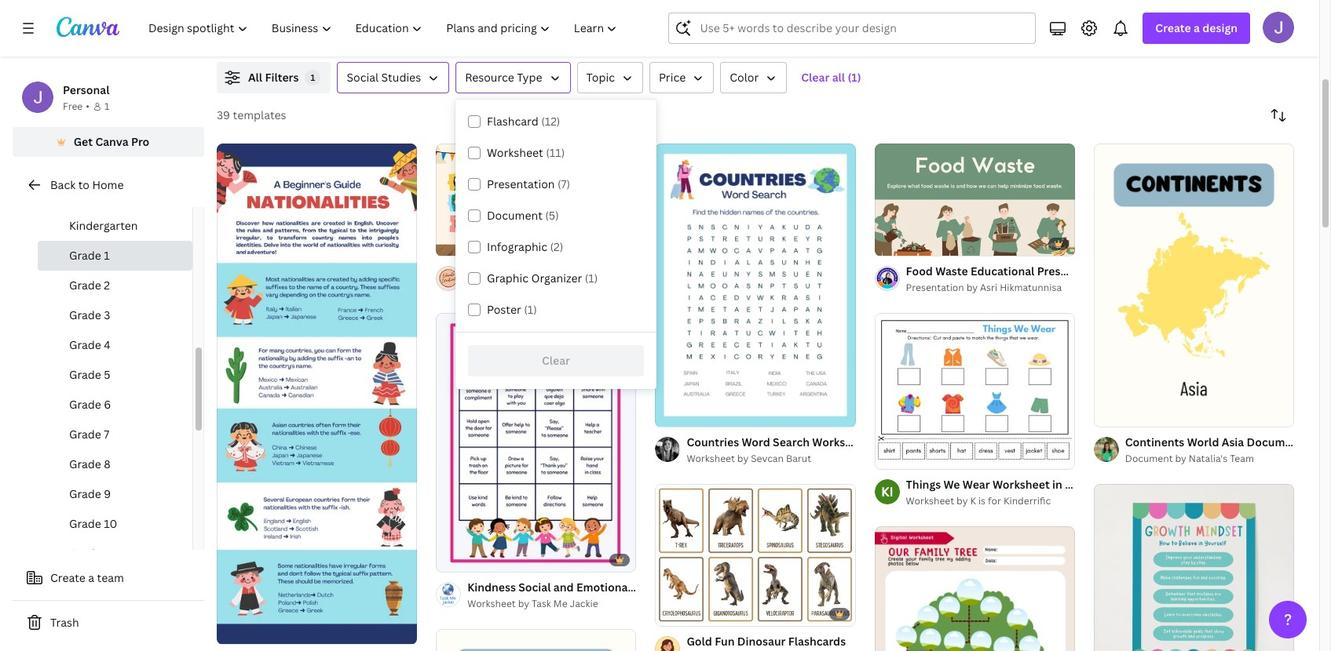 Task type: locate. For each thing, give the bounding box(es) containing it.
grade for grade 1
[[69, 248, 101, 263]]

0 vertical spatial create
[[1156, 20, 1191, 35]]

0 horizontal spatial in
[[899, 435, 909, 450]]

grade left 6 on the left bottom of the page
[[69, 397, 101, 412]]

(1) right "poster"
[[524, 302, 537, 317]]

style down document by natalia's team
[[1172, 477, 1200, 492]]

top level navigation element
[[138, 13, 631, 44]]

by left the "natalia's"
[[1175, 452, 1187, 466]]

0 vertical spatial 2
[[104, 278, 110, 293]]

1 vertical spatial (1)
[[585, 271, 598, 286]]

grade 2 link
[[38, 271, 192, 301]]

0 vertical spatial fun
[[940, 435, 960, 450]]

0 vertical spatial style
[[962, 435, 990, 450]]

by left asri
[[967, 281, 978, 294]]

filters
[[265, 70, 299, 85]]

10 grade from the top
[[69, 517, 101, 532]]

2
[[104, 278, 110, 293], [684, 408, 689, 420], [684, 608, 689, 620]]

gold fun dinosaur flashcards link
[[687, 634, 846, 651]]

create
[[1156, 20, 1191, 35], [50, 571, 86, 586]]

(1) right the educate
[[585, 271, 598, 286]]

1 of 2 for gold fun dinosaur flashcards image
[[666, 608, 689, 620]]

creatively
[[581, 281, 627, 294]]

pre-school link
[[38, 181, 192, 211]]

grade left 3
[[69, 308, 101, 323]]

by left the educate
[[528, 281, 539, 294]]

0 vertical spatial document
[[487, 208, 543, 223]]

a left 'team' on the bottom left
[[88, 571, 94, 586]]

4
[[104, 338, 111, 353]]

by for presentation by asri hikmatunnisa
[[967, 281, 978, 294]]

presentation (7)
[[487, 177, 570, 192]]

graphic organizer (1)
[[487, 271, 598, 286]]

(1) right all
[[848, 70, 861, 85]]

1 horizontal spatial style
[[1172, 477, 1200, 492]]

presentation
[[487, 177, 555, 192], [467, 281, 526, 294], [906, 281, 964, 294]]

color
[[730, 70, 759, 85]]

clear inside the clear button
[[542, 353, 570, 368]]

11 grade from the top
[[69, 547, 101, 562]]

1 of 2 up countries
[[666, 408, 689, 420]]

1 horizontal spatial in
[[1052, 477, 1062, 492]]

poster (1)
[[487, 302, 537, 317]]

2 up countries
[[684, 408, 689, 420]]

grade 7 link
[[38, 420, 192, 450]]

free
[[63, 100, 83, 113]]

presentation by asri hikmatunnisa
[[906, 281, 1062, 294]]

grade inside grade 2 link
[[69, 278, 101, 293]]

k is for kinderrific element
[[875, 480, 900, 505]]

2 vertical spatial 2
[[684, 608, 689, 620]]

clear inside clear all (1) button
[[801, 70, 830, 85]]

grade inside grade 8 link
[[69, 457, 101, 472]]

grade 4
[[69, 338, 111, 353]]

presentation up "poster"
[[467, 281, 526, 294]]

create inside dropdown button
[[1156, 20, 1191, 35]]

canva
[[95, 134, 129, 149]]

a for team
[[88, 571, 94, 586]]

0 vertical spatial (1)
[[848, 70, 861, 85]]

1 1 of 2 from the top
[[666, 408, 689, 420]]

fun right gold
[[715, 635, 735, 650]]

organizer
[[531, 271, 582, 286]]

worksheet up kinderrific
[[993, 477, 1050, 492]]

in right the blue
[[899, 435, 909, 450]]

create inside button
[[50, 571, 86, 586]]

1 vertical spatial 2
[[684, 408, 689, 420]]

poster
[[487, 302, 521, 317]]

we
[[944, 477, 960, 492]]

2 grade from the top
[[69, 278, 101, 293]]

by
[[528, 281, 539, 294], [967, 281, 978, 294], [737, 452, 749, 466], [1175, 452, 1187, 466], [957, 495, 968, 508], [518, 598, 529, 611]]

presentation by asri hikmatunnisa link
[[906, 280, 1075, 296]]

barut
[[786, 452, 811, 466]]

free •
[[63, 100, 89, 113]]

fun inside countries word search worksheet blue in cute fun style worksheet by sevcan barut
[[940, 435, 960, 450]]

grade for grade 4
[[69, 338, 101, 353]]

0 vertical spatial a
[[1194, 20, 1200, 35]]

style inside countries word search worksheet blue in cute fun style worksheet by sevcan barut
[[962, 435, 990, 450]]

of
[[892, 237, 901, 249], [673, 408, 682, 420], [673, 608, 682, 620]]

1 horizontal spatial a
[[1194, 20, 1200, 35]]

0 vertical spatial of
[[892, 237, 901, 249]]

clear left all
[[801, 70, 830, 85]]

2 1 of 2 from the top
[[666, 608, 689, 620]]

grade 9
[[69, 487, 111, 502]]

0 horizontal spatial 10
[[104, 517, 117, 532]]

by left the k
[[957, 495, 968, 508]]

1 vertical spatial 1 of 2 link
[[655, 485, 856, 627]]

task
[[532, 598, 551, 611]]

grade inside grade 10 link
[[69, 517, 101, 532]]

1 vertical spatial document
[[1125, 452, 1173, 466]]

type
[[517, 70, 542, 85]]

(1) for graphic organizer (1)
[[585, 271, 598, 286]]

39
[[217, 108, 230, 123]]

flashcards
[[788, 635, 846, 650]]

2 inside grade 2 link
[[104, 278, 110, 293]]

things we wear worksheet in colorful illustrative style link
[[906, 477, 1200, 494]]

1 horizontal spatial create
[[1156, 20, 1191, 35]]

grade for grade 11
[[69, 547, 101, 562]]

clear for clear all (1)
[[801, 70, 830, 85]]

2 up 3
[[104, 278, 110, 293]]

grade inside "grade 11" link
[[69, 547, 101, 562]]

6 grade from the top
[[69, 397, 101, 412]]

1
[[311, 71, 315, 83], [104, 100, 109, 113], [886, 237, 890, 249], [104, 248, 110, 263], [666, 408, 671, 420], [666, 608, 671, 620]]

all filters
[[248, 70, 299, 85]]

grade inside "grade 5" link
[[69, 368, 101, 382]]

Sort by button
[[1263, 100, 1294, 131]]

document for document by natalia's team
[[1125, 452, 1173, 466]]

grade inside grade 4 link
[[69, 338, 101, 353]]

1 grade from the top
[[69, 248, 101, 263]]

presentation left asri
[[906, 281, 964, 294]]

1 horizontal spatial document
[[1125, 452, 1173, 466]]

1 of 2 up gold
[[666, 608, 689, 620]]

food waste educational presentation in beige green illustrative style image
[[875, 143, 1075, 256]]

fun
[[940, 435, 960, 450], [715, 635, 735, 650]]

grade for grade 8
[[69, 457, 101, 472]]

2 up gold
[[684, 608, 689, 620]]

style inside things we wear worksheet in colorful illustrative style worksheet by k is for kinderrific
[[1172, 477, 1200, 492]]

3 grade from the top
[[69, 308, 101, 323]]

grade 11 link
[[38, 540, 192, 569]]

(11)
[[546, 145, 565, 160]]

worksheet down flashcard
[[487, 145, 543, 160]]

1 vertical spatial of
[[673, 408, 682, 420]]

1 horizontal spatial clear
[[801, 70, 830, 85]]

create down grade 11 at the left of page
[[50, 571, 86, 586]]

1 vertical spatial 1 of 2
[[666, 608, 689, 620]]

grade down grade 1
[[69, 278, 101, 293]]

by down the word
[[737, 452, 749, 466]]

grade left 5 at the left bottom of page
[[69, 368, 101, 382]]

document up infographic
[[487, 208, 543, 223]]

2 for the countries word search worksheet blue in cute fun style image
[[684, 408, 689, 420]]

create left design
[[1156, 20, 1191, 35]]

8 grade from the top
[[69, 457, 101, 472]]

grade 5
[[69, 368, 110, 382]]

grade 7
[[69, 427, 109, 442]]

pro
[[131, 134, 149, 149]]

0 vertical spatial 1 of 2
[[666, 408, 689, 420]]

search
[[773, 435, 810, 450]]

things we wear worksheet in colorful illustrative style worksheet by k is for kinderrific
[[906, 477, 1200, 508]]

a inside dropdown button
[[1194, 20, 1200, 35]]

1 vertical spatial a
[[88, 571, 94, 586]]

by for document by natalia's team
[[1175, 452, 1187, 466]]

document up illustrative
[[1125, 452, 1173, 466]]

grade up create a team
[[69, 547, 101, 562]]

in left colorful
[[1052, 477, 1062, 492]]

1 horizontal spatial 10
[[903, 237, 913, 249]]

0 horizontal spatial clear
[[542, 353, 570, 368]]

2 vertical spatial (1)
[[524, 302, 537, 317]]

educate
[[542, 281, 579, 294]]

worksheet left the blue
[[812, 435, 869, 450]]

growth mindset education poster in colorful graphic style image
[[1094, 485, 1294, 652]]

a inside button
[[88, 571, 94, 586]]

5 grade from the top
[[69, 368, 101, 382]]

0 vertical spatial in
[[899, 435, 909, 450]]

1 vertical spatial style
[[1172, 477, 1200, 492]]

grade inside grade 7 "link"
[[69, 427, 101, 442]]

gold
[[687, 635, 712, 650]]

school
[[91, 188, 126, 203]]

1 vertical spatial clear
[[542, 353, 570, 368]]

create a design
[[1156, 20, 1238, 35]]

fun right "cute"
[[940, 435, 960, 450]]

in inside things we wear worksheet in colorful illustrative style worksheet by k is for kinderrific
[[1052, 477, 1062, 492]]

word
[[742, 435, 770, 450]]

illustrative
[[1112, 477, 1170, 492]]

blue
[[872, 435, 896, 450]]

a left design
[[1194, 20, 1200, 35]]

None search field
[[669, 13, 1036, 44]]

of for worksheet by sevcan barut
[[673, 408, 682, 420]]

grade down grade 9
[[69, 517, 101, 532]]

grade for grade 3
[[69, 308, 101, 323]]

11
[[104, 547, 116, 562]]

(12)
[[541, 114, 560, 129]]

grade left 8
[[69, 457, 101, 472]]

(1) inside button
[[848, 70, 861, 85]]

jackie
[[570, 598, 598, 611]]

grade inside grade 6 link
[[69, 397, 101, 412]]

1 filter options selected element
[[305, 70, 321, 86]]

0 horizontal spatial create
[[50, 571, 86, 586]]

worksheet by task me jackie link
[[467, 597, 636, 613]]

grade inside grade 3 link
[[69, 308, 101, 323]]

1 vertical spatial create
[[50, 571, 86, 586]]

resource type button
[[456, 62, 571, 93]]

grade left "7"
[[69, 427, 101, 442]]

clear
[[801, 70, 830, 85], [542, 353, 570, 368]]

clear all (1) button
[[793, 62, 869, 93]]

4 grade from the top
[[69, 338, 101, 353]]

grade inside grade 9 link
[[69, 487, 101, 502]]

7 grade from the top
[[69, 427, 101, 442]]

1 vertical spatial in
[[1052, 477, 1062, 492]]

by left "task"
[[518, 598, 529, 611]]

3
[[104, 308, 110, 323]]

grade 10
[[69, 517, 117, 532]]

cute
[[912, 435, 937, 450]]

clear all (1)
[[801, 70, 861, 85]]

9 grade from the top
[[69, 487, 101, 502]]

0 horizontal spatial a
[[88, 571, 94, 586]]

1 of 10 link
[[875, 143, 1075, 256]]

worksheet
[[487, 145, 543, 160], [812, 435, 869, 450], [687, 452, 735, 466], [993, 477, 1050, 492], [906, 495, 954, 508], [467, 598, 516, 611]]

in
[[899, 435, 909, 450], [1052, 477, 1062, 492]]

create for create a design
[[1156, 20, 1191, 35]]

2 horizontal spatial (1)
[[848, 70, 861, 85]]

grade left 9
[[69, 487, 101, 502]]

countries word search worksheet blue in cute fun style image
[[655, 144, 856, 427]]

clear for clear
[[542, 353, 570, 368]]

continents world asia document in yellow blue white illustrative style image
[[1094, 144, 1294, 427]]

style up wear
[[962, 435, 990, 450]]

9
[[104, 487, 111, 502]]

gold fun dinosaur flashcards image
[[655, 485, 856, 627]]

0 horizontal spatial document
[[487, 208, 543, 223]]

grade left the 4
[[69, 338, 101, 353]]

1 of 10
[[886, 237, 913, 249]]

0 horizontal spatial style
[[962, 435, 990, 450]]

grade
[[69, 248, 101, 263], [69, 278, 101, 293], [69, 308, 101, 323], [69, 338, 101, 353], [69, 368, 101, 382], [69, 397, 101, 412], [69, 427, 101, 442], [69, 457, 101, 472], [69, 487, 101, 502], [69, 517, 101, 532], [69, 547, 101, 562]]

0 vertical spatial clear
[[801, 70, 830, 85]]

0 horizontal spatial fun
[[715, 635, 735, 650]]

1 horizontal spatial fun
[[940, 435, 960, 450]]

1 horizontal spatial (1)
[[585, 271, 598, 286]]

grade up grade 2
[[69, 248, 101, 263]]

0 vertical spatial 1 of 2 link
[[655, 144, 856, 427]]

1 of 2
[[666, 408, 689, 420], [666, 608, 689, 620]]

clear down presentation by educate creatively link
[[542, 353, 570, 368]]



Task type: vqa. For each thing, say whether or not it's contained in the screenshot.
in
yes



Task type: describe. For each thing, give the bounding box(es) containing it.
worksheet by sevcan barut link
[[687, 452, 856, 467]]

dinosaur
[[737, 635, 786, 650]]

1 of 2 for the countries word search worksheet blue in cute fun style image
[[666, 408, 689, 420]]

document for document (5)
[[487, 208, 543, 223]]

worksheet down 'things'
[[906, 495, 954, 508]]

me
[[554, 598, 567, 611]]

1 1 of 2 link from the top
[[655, 144, 856, 427]]

by for presentation by educate creatively
[[528, 281, 539, 294]]

grade 3
[[69, 308, 110, 323]]

wear
[[963, 477, 990, 492]]

countries
[[687, 435, 739, 450]]

document (5)
[[487, 208, 559, 223]]

by for worksheet by task me jackie
[[518, 598, 529, 611]]

grade for grade 6
[[69, 397, 101, 412]]

color button
[[720, 62, 787, 93]]

2 1 of 2 link from the top
[[655, 485, 856, 627]]

grade 2
[[69, 278, 110, 293]]

countries word search worksheet blue in cute fun style link
[[687, 434, 990, 452]]

community helpers educational  presentation in colorful fun style image
[[436, 143, 636, 256]]

grade for grade 7
[[69, 427, 101, 442]]

grade 3 link
[[38, 301, 192, 331]]

k is for kinderrific image
[[875, 480, 900, 505]]

worksheet (11)
[[487, 145, 565, 160]]

sevcan
[[751, 452, 784, 466]]

personal
[[63, 82, 109, 97]]

grade for grade 9
[[69, 487, 101, 502]]

clear button
[[468, 346, 644, 377]]

social studies
[[347, 70, 421, 85]]

presentation up document (5)
[[487, 177, 555, 192]]

a for design
[[1194, 20, 1200, 35]]

presentation by educate creatively
[[467, 281, 627, 294]]

templates
[[233, 108, 286, 123]]

by inside countries word search worksheet blue in cute fun style worksheet by sevcan barut
[[737, 452, 749, 466]]

Search search field
[[700, 13, 1026, 43]]

for
[[988, 495, 1001, 508]]

asri
[[980, 281, 998, 294]]

presentation by educate creatively link
[[467, 280, 636, 296]]

things
[[906, 477, 941, 492]]

presentation for presentation by asri hikmatunnisa
[[906, 281, 964, 294]]

grade 11
[[69, 547, 116, 562]]

grade for grade 2
[[69, 278, 101, 293]]

is
[[978, 495, 986, 508]]

kindergarten
[[69, 218, 138, 233]]

6
[[104, 397, 111, 412]]

trash link
[[13, 608, 204, 639]]

all
[[248, 70, 262, 85]]

price button
[[649, 62, 714, 93]]

worksheet by task me jackie
[[467, 598, 598, 611]]

back to home
[[50, 177, 124, 192]]

design
[[1203, 20, 1238, 35]]

pre-
[[69, 188, 91, 203]]

to
[[78, 177, 89, 192]]

countries word search worksheet blue in cute fun style worksheet by sevcan barut
[[687, 435, 990, 466]]

document by natalia's team
[[1125, 452, 1254, 466]]

of for presentation by asri hikmatunnisa
[[892, 237, 901, 249]]

team
[[97, 571, 124, 586]]

gold fun dinosaur flashcards
[[687, 635, 846, 650]]

trash
[[50, 616, 79, 631]]

grade 10 link
[[38, 510, 192, 540]]

•
[[86, 100, 89, 113]]

get
[[74, 134, 93, 149]]

document by natalia's team link
[[1125, 452, 1294, 467]]

grade for grade 5
[[69, 368, 101, 382]]

2 vertical spatial of
[[673, 608, 682, 620]]

create a team
[[50, 571, 124, 586]]

grade 9 link
[[38, 480, 192, 510]]

pre-school
[[69, 188, 126, 203]]

colorful
[[1065, 477, 1109, 492]]

kinderrific
[[1004, 495, 1051, 508]]

worksheet left "task"
[[467, 598, 516, 611]]

jacob simon image
[[1263, 12, 1294, 43]]

2 for gold fun dinosaur flashcards image
[[684, 608, 689, 620]]

0 horizontal spatial (1)
[[524, 302, 537, 317]]

1 vertical spatial 10
[[104, 517, 117, 532]]

back
[[50, 177, 76, 192]]

grade 4 link
[[38, 331, 192, 360]]

back to home link
[[13, 170, 204, 201]]

0 vertical spatial 10
[[903, 237, 913, 249]]

grade 5 link
[[38, 360, 192, 390]]

1 vertical spatial fun
[[715, 635, 735, 650]]

flashcard
[[487, 114, 539, 129]]

7
[[104, 427, 109, 442]]

studies
[[381, 70, 421, 85]]

create a design button
[[1143, 13, 1250, 44]]

in inside countries word search worksheet blue in cute fun style worksheet by sevcan barut
[[899, 435, 909, 450]]

grade for grade 10
[[69, 517, 101, 532]]

worksheet by k is for kinderrific link
[[906, 494, 1075, 510]]

grade 8 link
[[38, 450, 192, 480]]

social studies button
[[337, 62, 449, 93]]

nationalities infographic in white blue cute fun style image
[[217, 144, 417, 645]]

ki link
[[875, 480, 900, 505]]

get canva pro
[[74, 134, 149, 149]]

social
[[347, 70, 379, 85]]

continents world europe document in green blue white illustrative style image
[[436, 630, 636, 652]]

team
[[1230, 452, 1254, 466]]

kindness social and emotional learning interactive group worksheet  in colorful simple  style image
[[436, 313, 636, 573]]

(2)
[[550, 240, 563, 254]]

create for create a team
[[50, 571, 86, 586]]

infographic
[[487, 240, 547, 254]]

natalia's
[[1189, 452, 1228, 466]]

social studies our family tree digital worksheet in cream green simple minimalist style image
[[875, 527, 1075, 652]]

worksheet down countries
[[687, 452, 735, 466]]

by inside things we wear worksheet in colorful illustrative style worksheet by k is for kinderrific
[[957, 495, 968, 508]]

grade 1
[[69, 248, 110, 263]]

8
[[104, 457, 111, 472]]

create a team button
[[13, 563, 204, 595]]

(5)
[[545, 208, 559, 223]]

presentation for presentation by educate creatively
[[467, 281, 526, 294]]

39 templates
[[217, 108, 286, 123]]

infographic (2)
[[487, 240, 563, 254]]

flashcard (12)
[[487, 114, 560, 129]]

(1) for clear all (1)
[[848, 70, 861, 85]]

things we wear worksheet in colorful illustrative style image
[[875, 314, 1075, 469]]



